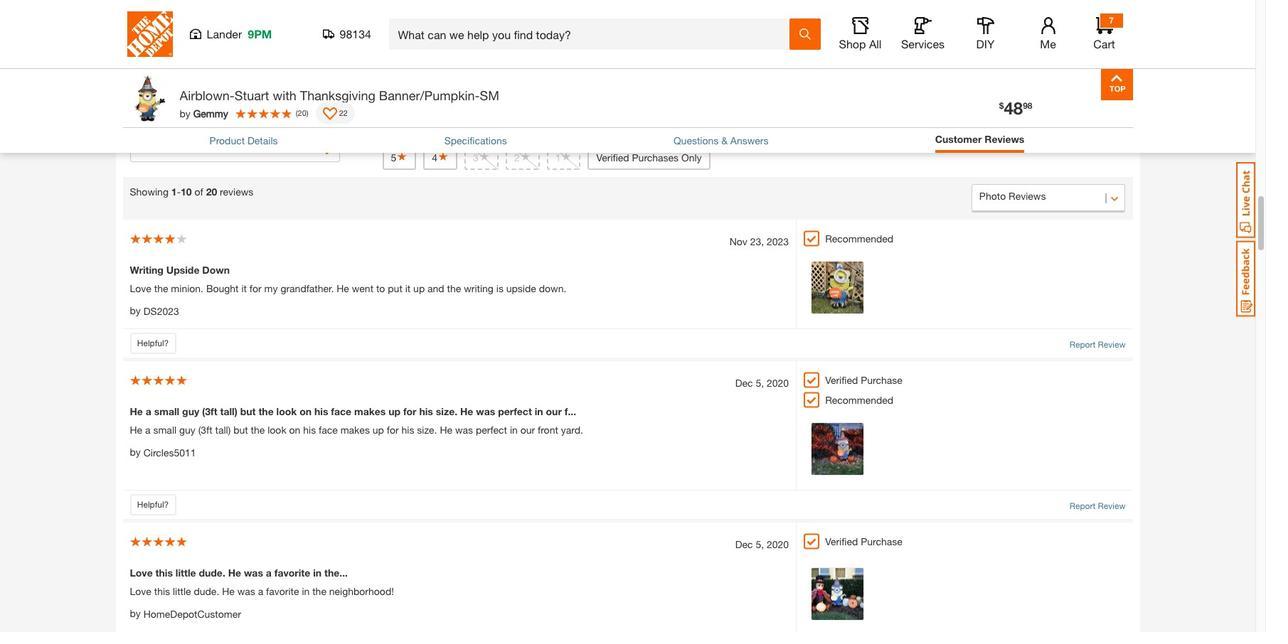 Task type: locate. For each thing, give the bounding box(es) containing it.
by left circles5011 button
[[130, 446, 141, 458]]

to
[[376, 282, 385, 294]]

0 vertical spatial 5,
[[756, 377, 764, 389]]

in left neighborhood!
[[302, 585, 310, 597]]

neighborhood!
[[329, 585, 394, 597]]

is
[[497, 282, 504, 294]]

his
[[315, 405, 328, 417], [419, 405, 433, 417], [303, 424, 316, 436], [402, 424, 414, 436]]

up
[[414, 282, 425, 294], [389, 405, 401, 417], [373, 424, 384, 436]]

1 vertical spatial 20
[[206, 185, 217, 197]]

48
[[1004, 98, 1023, 118]]

1 5, from the top
[[756, 377, 764, 389]]

purchase
[[861, 374, 903, 386], [861, 536, 903, 548]]

star symbol image left 1 button
[[520, 151, 531, 161]]

it right the put
[[405, 282, 411, 294]]

2 horizontal spatial star symbol image
[[561, 151, 573, 161]]

1 vertical spatial recommended
[[826, 394, 894, 406]]

2 horizontal spatial up
[[414, 282, 425, 294]]

helpful? button down the by ds2023
[[130, 333, 176, 354]]

by circles5011
[[130, 446, 196, 459]]

1 horizontal spatial 1
[[556, 151, 561, 163]]

1 dec from the top
[[736, 377, 753, 389]]

love inside the writing upside down love the minion. bought it for my grandfather. he went to put it up and the writing is upside down.
[[130, 282, 151, 294]]

showing
[[130, 185, 169, 197]]

he inside the writing upside down love the minion. bought it for my grandfather. he went to put it up and the writing is upside down.
[[337, 282, 349, 294]]

specifications
[[445, 134, 507, 147]]

2 2020 from the top
[[767, 538, 789, 550]]

customer reviews button
[[936, 132, 1025, 149], [936, 132, 1025, 147]]

small
[[154, 405, 179, 417], [153, 424, 177, 436]]

2 dec 5, 2020 from the top
[[736, 538, 789, 550]]

20 left display icon
[[298, 108, 307, 117]]

this
[[156, 567, 173, 579], [154, 585, 170, 597]]

1 dec 5, 2020 from the top
[[736, 377, 789, 389]]

2 vertical spatial for
[[387, 424, 399, 436]]

sm
[[480, 88, 499, 103]]

( 20 )
[[296, 108, 309, 117]]

1 star symbol image from the left
[[397, 151, 408, 161]]

it
[[242, 282, 247, 294], [405, 282, 411, 294]]

reviews
[[220, 185, 254, 197]]

1 vertical spatial verified purchase
[[826, 536, 903, 548]]

our left front
[[521, 424, 535, 436]]

product image image
[[126, 75, 173, 122]]

helpful? for circles5011
[[137, 499, 169, 510]]

0 vertical spatial report review button
[[1070, 338, 1126, 351]]

by inside by circles5011
[[130, 446, 141, 458]]

helpful? down the by ds2023
[[137, 338, 169, 348]]

0 vertical spatial purchase
[[861, 374, 903, 386]]

-
[[177, 185, 181, 197]]

writing
[[464, 282, 494, 294]]

report review
[[1070, 339, 1126, 350], [1070, 501, 1126, 511]]

down
[[202, 264, 230, 276]]

perfect left front
[[476, 424, 507, 436]]

questions
[[674, 134, 719, 147]]

1 helpful? from the top
[[137, 338, 169, 348]]

by left gemmy
[[180, 107, 191, 119]]

0 horizontal spatial 20
[[206, 185, 217, 197]]

0 vertical spatial recommended
[[826, 232, 894, 244]]

love
[[130, 282, 151, 294], [130, 567, 153, 579], [130, 585, 151, 597]]

tall)
[[220, 405, 238, 417], [215, 424, 231, 436]]

1 left 10
[[171, 185, 177, 197]]

1 vertical spatial face
[[319, 424, 338, 436]]

by:
[[407, 128, 421, 140]]

0 vertical spatial report review
[[1070, 339, 1126, 350]]

0 vertical spatial report
[[1070, 339, 1096, 350]]

0 vertical spatial face
[[331, 405, 352, 417]]

Search text field
[[130, 134, 340, 162]]

1 vertical spatial for
[[403, 405, 417, 417]]

minion.
[[171, 282, 204, 294]]

2 helpful? from the top
[[137, 499, 169, 510]]

1 vertical spatial helpful? button
[[130, 494, 176, 516]]

in up front
[[535, 405, 543, 417]]

0 horizontal spatial our
[[521, 424, 535, 436]]

nov
[[730, 235, 748, 247]]

yard.
[[561, 424, 583, 436]]

1 horizontal spatial star symbol image
[[520, 151, 531, 161]]

1 vertical spatial helpful?
[[137, 499, 169, 510]]

helpful? button
[[130, 333, 176, 354], [130, 494, 176, 516]]

by
[[180, 107, 191, 119], [130, 304, 141, 316], [130, 446, 141, 458], [130, 607, 141, 619]]

1 vertical spatial this
[[154, 585, 170, 597]]

report review button for verified purchase
[[1070, 500, 1126, 513]]

0 horizontal spatial star symbol image
[[479, 151, 490, 161]]

star symbol image inside 4 button
[[438, 151, 449, 161]]

verified purchase
[[826, 374, 903, 386], [826, 536, 903, 548]]

helpful? button down by circles5011
[[130, 494, 176, 516]]

our left f...
[[546, 405, 562, 417]]

0 vertical spatial 2020
[[767, 377, 789, 389]]

2 star symbol image from the left
[[438, 151, 449, 161]]

0 vertical spatial little
[[176, 567, 196, 579]]

star symbol image
[[479, 151, 490, 161], [520, 151, 531, 161], [561, 151, 573, 161]]

5, for love this little dude. he was a favorite in the... love this little dude. he was a favorite in the neighborhood!
[[756, 538, 764, 550]]

2 dec from the top
[[736, 538, 753, 550]]

star symbol image inside 1 button
[[561, 151, 573, 161]]

by ds2023
[[130, 304, 179, 318]]

1 vertical spatial 5,
[[756, 538, 764, 550]]

verified inside button
[[597, 151, 630, 163]]

star symbol image right 2 button
[[561, 151, 573, 161]]

he
[[337, 282, 349, 294], [130, 405, 143, 417], [460, 405, 474, 417], [130, 424, 142, 436], [440, 424, 453, 436], [228, 567, 241, 579], [222, 585, 235, 597]]

0 vertical spatial dude.
[[199, 567, 225, 579]]

1 purchase from the top
[[861, 374, 903, 386]]

it right bought
[[242, 282, 247, 294]]

face
[[331, 405, 352, 417], [319, 424, 338, 436]]

1 report review button from the top
[[1070, 338, 1126, 351]]

report
[[1070, 339, 1096, 350], [1070, 501, 1096, 511]]

2 purchase from the top
[[861, 536, 903, 548]]

0 vertical spatial dec
[[736, 377, 753, 389]]

20
[[298, 108, 307, 117], [206, 185, 217, 197]]

1 horizontal spatial 20
[[298, 108, 307, 117]]

0 horizontal spatial star symbol image
[[397, 151, 408, 161]]

review for recommended
[[1098, 339, 1126, 350]]

0 horizontal spatial for
[[250, 282, 262, 294]]

1 love from the top
[[130, 282, 151, 294]]

2 verified purchase from the top
[[826, 536, 903, 548]]

0 vertical spatial favorite
[[275, 567, 310, 579]]

1 vertical spatial dec 5, 2020
[[736, 538, 789, 550]]

1
[[556, 151, 561, 163], [171, 185, 177, 197]]

5
[[391, 151, 397, 163]]

report review button for recommended
[[1070, 338, 1126, 351]]

star symbol image inside 5 button
[[397, 151, 408, 161]]

by for by circles5011
[[130, 446, 141, 458]]

star symbol image left 3
[[438, 151, 449, 161]]

by for by homedepotcustomer
[[130, 607, 141, 619]]

0 vertical spatial love
[[130, 282, 151, 294]]

the home depot logo image
[[127, 11, 173, 57]]

1 vertical spatial report
[[1070, 501, 1096, 511]]

went
[[352, 282, 374, 294]]

0 vertical spatial verified
[[597, 151, 630, 163]]

0 vertical spatial verified purchase
[[826, 374, 903, 386]]

by left homedepotcustomer button
[[130, 607, 141, 619]]

star symbol image for 1
[[561, 151, 573, 161]]

2 it from the left
[[405, 282, 411, 294]]

0 vertical spatial helpful?
[[137, 338, 169, 348]]

verified for love this little dude. he was a favorite in the... love this little dude. he was a favorite in the neighborhood!
[[826, 536, 858, 548]]

by inside by homedepotcustomer
[[130, 607, 141, 619]]

verified for he a small guy (3ft tall) but the look on his face makes up for his size. he was perfect in our f... he a small guy (3ft tall) but the look on his face makes up for his size. he was perfect in our front yard.
[[826, 374, 858, 386]]

0 horizontal spatial it
[[242, 282, 247, 294]]

2 report from the top
[[1070, 501, 1096, 511]]

diy button
[[963, 17, 1009, 51]]

2 report review from the top
[[1070, 501, 1126, 511]]

verified purchases only
[[597, 151, 702, 163]]

1 2020 from the top
[[767, 377, 789, 389]]

our
[[546, 405, 562, 417], [521, 424, 535, 436]]

0 vertical spatial for
[[250, 282, 262, 294]]

report review for recommended
[[1070, 339, 1126, 350]]

homedepotcustomer
[[144, 609, 241, 621]]

cart 7
[[1094, 15, 1116, 51]]

star symbol image inside 3 button
[[479, 151, 490, 161]]

star symbol image inside 2 button
[[520, 151, 531, 161]]

0 vertical spatial review
[[1098, 339, 1126, 350]]

perfect
[[498, 405, 532, 417], [476, 424, 507, 436]]

a
[[146, 405, 151, 417], [145, 424, 151, 436], [266, 567, 272, 579], [258, 585, 263, 597]]

guy
[[182, 405, 199, 417], [179, 424, 196, 436]]

recommended
[[826, 232, 894, 244], [826, 394, 894, 406]]

verified
[[597, 151, 630, 163], [826, 374, 858, 386], [826, 536, 858, 548]]

star symbol image
[[397, 151, 408, 161], [438, 151, 449, 161]]

0 vertical spatial size.
[[436, 405, 458, 417]]

0 vertical spatial look
[[277, 405, 297, 417]]

0 horizontal spatial up
[[373, 424, 384, 436]]

2 5, from the top
[[756, 538, 764, 550]]

by inside the by ds2023
[[130, 304, 141, 316]]

1 vertical spatial report review button
[[1070, 500, 1126, 513]]

review
[[1098, 339, 1126, 350], [1098, 501, 1126, 511]]

1 horizontal spatial up
[[389, 405, 401, 417]]

0 vertical spatial our
[[546, 405, 562, 417]]

star symbol image down specifications
[[479, 151, 490, 161]]

1 button
[[547, 141, 581, 170]]

1 vertical spatial purchase
[[861, 536, 903, 548]]

2 vertical spatial verified
[[826, 536, 858, 548]]

lander 9pm
[[207, 27, 272, 41]]

report review button
[[1070, 338, 1126, 351], [1070, 500, 1126, 513]]

1 helpful? button from the top
[[130, 333, 176, 354]]

1 star symbol image from the left
[[479, 151, 490, 161]]

questions & answers button
[[674, 133, 769, 148], [674, 133, 769, 148]]

1 vertical spatial on
[[289, 424, 301, 436]]

0 vertical spatial 1
[[556, 151, 561, 163]]

20 right of
[[206, 185, 217, 197]]

by for by gemmy
[[180, 107, 191, 119]]

2 star symbol image from the left
[[520, 151, 531, 161]]

3 star symbol image from the left
[[561, 151, 573, 161]]

1 vertical spatial our
[[521, 424, 535, 436]]

on
[[300, 405, 312, 417], [289, 424, 301, 436]]

1 right 2 button
[[556, 151, 561, 163]]

1 vertical spatial dec
[[736, 538, 753, 550]]

1 report from the top
[[1070, 339, 1096, 350]]

0 vertical spatial helpful? button
[[130, 333, 176, 354]]

product details button
[[210, 133, 278, 148], [210, 133, 278, 148]]

2 vertical spatial love
[[130, 585, 151, 597]]

2 helpful? button from the top
[[130, 494, 176, 516]]

2 review from the top
[[1098, 501, 1126, 511]]

0 vertical spatial up
[[414, 282, 425, 294]]

0 vertical spatial but
[[240, 405, 256, 417]]

1 vertical spatial verified
[[826, 374, 858, 386]]

perfect left f...
[[498, 405, 532, 417]]

1 vertical spatial 2020
[[767, 538, 789, 550]]

1 verified purchase from the top
[[826, 374, 903, 386]]

1 horizontal spatial it
[[405, 282, 411, 294]]

1 vertical spatial review
[[1098, 501, 1126, 511]]

nov 23, 2023
[[730, 235, 789, 247]]

star symbol image down filter by:
[[397, 151, 408, 161]]

look
[[277, 405, 297, 417], [268, 424, 287, 436]]

by left ds2023
[[130, 304, 141, 316]]

1 vertical spatial love
[[130, 567, 153, 579]]

1 horizontal spatial star symbol image
[[438, 151, 449, 161]]

helpful? button for circles5011
[[130, 494, 176, 516]]

0 horizontal spatial 1
[[171, 185, 177, 197]]

for
[[250, 282, 262, 294], [403, 405, 417, 417], [387, 424, 399, 436]]

1 vertical spatial size.
[[417, 424, 437, 436]]

was
[[476, 405, 495, 417], [455, 424, 473, 436], [244, 567, 263, 579], [237, 585, 255, 597]]

1 report review from the top
[[1070, 339, 1126, 350]]

1 vertical spatial report review
[[1070, 501, 1126, 511]]

5,
[[756, 377, 764, 389], [756, 538, 764, 550]]

questions & answers
[[674, 134, 769, 147]]

98134
[[340, 27, 371, 41]]

helpful? down by circles5011
[[137, 499, 169, 510]]

1 review from the top
[[1098, 339, 1126, 350]]

0 vertical spatial 20
[[298, 108, 307, 117]]

0 vertical spatial dec 5, 2020
[[736, 377, 789, 389]]

2 report review button from the top
[[1070, 500, 1126, 513]]

1 horizontal spatial our
[[546, 405, 562, 417]]

1 vertical spatial (3ft
[[198, 424, 213, 436]]

0 vertical spatial makes
[[354, 405, 386, 417]]

0 vertical spatial tall)
[[220, 405, 238, 417]]

dude.
[[199, 567, 225, 579], [194, 585, 219, 597]]



Task type: describe. For each thing, give the bounding box(es) containing it.
the inside love this little dude. he was a favorite in the... love this little dude. he was a favorite in the neighborhood!
[[313, 585, 327, 597]]

2 horizontal spatial for
[[403, 405, 417, 417]]

2
[[514, 151, 520, 163]]

2020 for love this little dude. he was a favorite in the... love this little dude. he was a favorite in the neighborhood!
[[767, 538, 789, 550]]

gemmy
[[193, 107, 228, 119]]

shop all button
[[838, 17, 884, 51]]

writing
[[130, 264, 164, 276]]

purchases
[[632, 151, 679, 163]]

by gemmy
[[180, 107, 228, 119]]

2020 for he a small guy (3ft tall) but the look on his face makes up for his size. he was perfect in our f... he a small guy (3ft tall) but the look on his face makes up for his size. he was perfect in our front yard.
[[767, 377, 789, 389]]

customer reviews
[[936, 133, 1025, 145]]

2 love from the top
[[130, 567, 153, 579]]

put
[[388, 282, 403, 294]]

1 vertical spatial guy
[[179, 424, 196, 436]]

5, for he a small guy (3ft tall) but the look on his face makes up for his size. he was perfect in our f... he a small guy (3ft tall) but the look on his face makes up for his size. he was perfect in our front yard.
[[756, 377, 764, 389]]

star symbol image for 2
[[520, 151, 531, 161]]

upside
[[507, 282, 536, 294]]

$
[[1000, 100, 1004, 111]]

report for verified purchase
[[1070, 501, 1096, 511]]

helpful? for ds2023
[[137, 338, 169, 348]]

me
[[1041, 37, 1057, 51]]

services button
[[901, 17, 946, 51]]

$ 48 98
[[1000, 98, 1033, 118]]

0 vertical spatial on
[[300, 405, 312, 417]]

purchase for love this little dude. he was a favorite in the... love this little dude. he was a favorite in the neighborhood!
[[861, 536, 903, 548]]

verified purchase for love this little dude. he was a favorite in the... love this little dude. he was a favorite in the neighborhood!
[[826, 536, 903, 548]]

3 love from the top
[[130, 585, 151, 597]]

only
[[682, 151, 702, 163]]

star symbol image for 5
[[397, 151, 408, 161]]

7
[[1110, 15, 1114, 26]]

customer
[[936, 133, 982, 145]]

)
[[307, 108, 309, 117]]

shop all
[[839, 37, 882, 51]]

with
[[273, 88, 297, 103]]

1 vertical spatial but
[[234, 424, 248, 436]]

product details
[[210, 134, 278, 147]]

airblown-
[[180, 88, 235, 103]]

(
[[296, 108, 298, 117]]

bought
[[206, 282, 239, 294]]

dec 5, 2020 for love this little dude. he was a favorite in the... love this little dude. he was a favorite in the neighborhood!
[[736, 538, 789, 550]]

homedepotcustomer button
[[144, 607, 241, 622]]

up inside the writing upside down love the minion. bought it for my grandfather. he went to put it up and the writing is upside down.
[[414, 282, 425, 294]]

diy
[[977, 37, 995, 51]]

&
[[722, 134, 728, 147]]

report for recommended
[[1070, 339, 1096, 350]]

front
[[538, 424, 559, 436]]

filter
[[383, 128, 404, 140]]

3
[[473, 151, 479, 163]]

helpful? button for ds2023
[[130, 333, 176, 354]]

22 button
[[316, 102, 355, 124]]

98
[[1023, 100, 1033, 111]]

in left the...
[[313, 567, 322, 579]]

1 vertical spatial tall)
[[215, 424, 231, 436]]

0 vertical spatial this
[[156, 567, 173, 579]]

by for by ds2023
[[130, 304, 141, 316]]

reviews
[[985, 133, 1025, 145]]

banner/pumpkin-
[[379, 88, 480, 103]]

0 vertical spatial (3ft
[[202, 405, 217, 417]]

product
[[210, 134, 245, 147]]

2023
[[767, 235, 789, 247]]

98134 button
[[323, 27, 372, 41]]

me button
[[1026, 17, 1071, 51]]

in left front
[[510, 424, 518, 436]]

1 vertical spatial makes
[[341, 424, 370, 436]]

writing upside down love the minion. bought it for my grandfather. he went to put it up and the writing is upside down.
[[130, 264, 567, 294]]

23,
[[751, 235, 764, 247]]

dec 5, 2020 for he a small guy (3ft tall) but the look on his face makes up for his size. he was perfect in our f... he a small guy (3ft tall) but the look on his face makes up for his size. he was perfect in our front yard.
[[736, 377, 789, 389]]

top button
[[1101, 68, 1133, 100]]

2 vertical spatial up
[[373, 424, 384, 436]]

2 recommended from the top
[[826, 394, 894, 406]]

1 horizontal spatial for
[[387, 424, 399, 436]]

verified purchases only button
[[588, 141, 711, 170]]

dec for love this little dude. he was a favorite in the... love this little dude. he was a favorite in the neighborhood!
[[736, 538, 753, 550]]

filter by:
[[383, 128, 421, 140]]

22
[[339, 108, 348, 117]]

10
[[181, 185, 192, 197]]

ds2023 button
[[144, 304, 179, 319]]

grandfather.
[[281, 282, 334, 294]]

4 button
[[424, 141, 458, 170]]

display image
[[323, 107, 337, 122]]

of
[[195, 185, 203, 197]]

0 vertical spatial small
[[154, 405, 179, 417]]

f...
[[565, 405, 576, 417]]

thanksgiving
[[300, 88, 376, 103]]

answers
[[731, 134, 769, 147]]

love this little dude. he was a favorite in the... love this little dude. he was a favorite in the neighborhood!
[[130, 567, 394, 597]]

he a small guy (3ft tall) but the look on his face makes up for his size. he was perfect in our f... he a small guy (3ft tall) but the look on his face makes up for his size. he was perfect in our front yard.
[[130, 405, 583, 436]]

1 vertical spatial favorite
[[266, 585, 299, 597]]

showing 1 - 10 of 20 reviews
[[130, 185, 254, 197]]

1 vertical spatial little
[[173, 585, 191, 597]]

live chat image
[[1237, 162, 1256, 238]]

9pm
[[248, 27, 272, 41]]

down.
[[539, 282, 567, 294]]

3 button
[[465, 141, 499, 170]]

my
[[264, 282, 278, 294]]

circles5011 button
[[144, 446, 196, 461]]

review for verified purchase
[[1098, 501, 1126, 511]]

1 vertical spatial up
[[389, 405, 401, 417]]

ds2023
[[144, 306, 179, 318]]

for inside the writing upside down love the minion. bought it for my grandfather. he went to put it up and the writing is upside down.
[[250, 282, 262, 294]]

dec for he a small guy (3ft tall) but the look on his face makes up for his size. he was perfect in our f... he a small guy (3ft tall) but the look on his face makes up for his size. he was perfect in our front yard.
[[736, 377, 753, 389]]

What can we help you find today? search field
[[398, 19, 789, 49]]

lander
[[207, 27, 242, 41]]

0 vertical spatial perfect
[[498, 405, 532, 417]]

1 vertical spatial dude.
[[194, 585, 219, 597]]

services
[[902, 37, 945, 51]]

5 button
[[383, 141, 417, 170]]

shop
[[839, 37, 866, 51]]

by homedepotcustomer
[[130, 607, 241, 621]]

and
[[428, 282, 445, 294]]

1 vertical spatial 1
[[171, 185, 177, 197]]

0 vertical spatial guy
[[182, 405, 199, 417]]

details
[[248, 134, 278, 147]]

verified purchase for he a small guy (3ft tall) but the look on his face makes up for his size. he was perfect in our f... he a small guy (3ft tall) but the look on his face makes up for his size. he was perfect in our front yard.
[[826, 374, 903, 386]]

cart
[[1094, 37, 1116, 51]]

stuart
[[235, 88, 269, 103]]

1 vertical spatial perfect
[[476, 424, 507, 436]]

star symbol image for 4
[[438, 151, 449, 161]]

feedback link image
[[1237, 241, 1256, 317]]

purchase for he a small guy (3ft tall) but the look on his face makes up for his size. he was perfect in our f... he a small guy (3ft tall) but the look on his face makes up for his size. he was perfect in our front yard.
[[861, 374, 903, 386]]

1 it from the left
[[242, 282, 247, 294]]

1 recommended from the top
[[826, 232, 894, 244]]

1 inside button
[[556, 151, 561, 163]]

all
[[870, 37, 882, 51]]

report review for verified purchase
[[1070, 501, 1126, 511]]

1 vertical spatial look
[[268, 424, 287, 436]]

upside
[[166, 264, 200, 276]]

circles5011
[[144, 447, 196, 459]]

star symbol image for 3
[[479, 151, 490, 161]]

1 vertical spatial small
[[153, 424, 177, 436]]

2 button
[[506, 141, 540, 170]]



Task type: vqa. For each thing, say whether or not it's contained in the screenshot.
Day.
no



